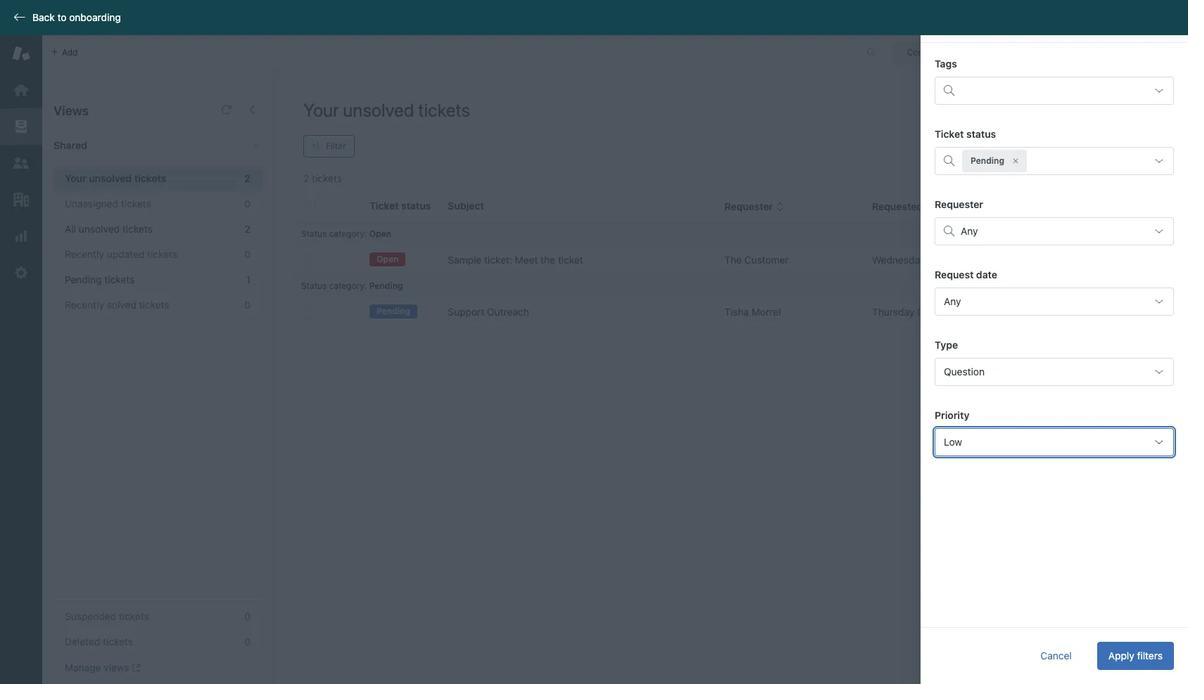 Task type: describe. For each thing, give the bounding box(es) containing it.
updated
[[107, 248, 145, 260]]

solved
[[107, 299, 136, 311]]

1 vertical spatial open
[[377, 254, 399, 265]]

views image
[[12, 118, 30, 136]]

status for status category: pending
[[301, 281, 327, 291]]

support outreach
[[448, 306, 529, 318]]

0 for deleted tickets
[[244, 636, 251, 648]]

0 vertical spatial question
[[967, 306, 1008, 318]]

support
[[448, 306, 484, 318]]

customers image
[[12, 154, 30, 172]]

wednesday
[[872, 254, 925, 266]]

requester inside button
[[724, 201, 773, 213]]

status category: pending
[[301, 281, 403, 291]]

low inside field
[[944, 436, 962, 448]]

main element
[[0, 35, 42, 685]]

any inside field
[[944, 296, 961, 308]]

onboarding
[[69, 11, 121, 23]]

recently solved tickets
[[65, 299, 169, 311]]

status category: open
[[301, 229, 391, 239]]

status for status category: open
[[301, 229, 327, 239]]

shared
[[53, 139, 87, 151]]

thursday 08:26
[[872, 306, 944, 318]]

requester button
[[724, 201, 784, 213]]

deleted tickets
[[65, 636, 133, 648]]

organizations image
[[12, 191, 30, 209]]

0 vertical spatial unsolved
[[343, 99, 414, 120]]

requested
[[872, 201, 923, 213]]

question inside question field
[[944, 366, 985, 378]]

deleted
[[65, 636, 100, 648]]

status
[[966, 128, 996, 140]]

collapse views pane image
[[246, 104, 258, 115]]

filter
[[326, 141, 346, 151]]

ticket
[[935, 128, 964, 140]]

Any field
[[935, 288, 1174, 316]]

sample
[[448, 254, 482, 266]]

views
[[104, 662, 129, 674]]

all unsolved tickets
[[65, 223, 153, 235]]

outreach
[[487, 306, 529, 318]]

all
[[65, 223, 76, 235]]

1 vertical spatial your
[[65, 172, 86, 184]]

0 for suspended tickets
[[244, 611, 251, 623]]

recently for recently solved tickets
[[65, 299, 104, 311]]

pending option
[[962, 150, 1027, 172]]

shared heading
[[42, 125, 274, 167]]

pending inside option
[[971, 156, 1004, 166]]

(opens in a new tab) image
[[129, 665, 140, 673]]

shared button
[[42, 125, 237, 167]]

filter dialog
[[921, 0, 1188, 685]]

0 vertical spatial your
[[303, 99, 339, 120]]

ticket status element
[[935, 147, 1174, 175]]

support outreach link
[[448, 305, 529, 320]]

the customer
[[724, 254, 789, 266]]

any inside requester element
[[961, 225, 978, 237]]

requester element
[[935, 217, 1174, 246]]

get started image
[[12, 81, 30, 99]]

row containing support outreach
[[293, 298, 1177, 327]]

play button
[[1100, 99, 1160, 127]]

request
[[935, 269, 974, 281]]

manage views
[[65, 662, 129, 674]]

0 horizontal spatial your unsolved tickets
[[65, 172, 166, 184]]

Question field
[[935, 358, 1174, 386]]

0 vertical spatial your unsolved tickets
[[303, 99, 470, 120]]

morrel
[[751, 306, 781, 318]]

apply filters button
[[1097, 643, 1174, 671]]

reporting image
[[12, 227, 30, 246]]

filter button
[[303, 135, 354, 158]]

admin image
[[12, 264, 30, 282]]

tisha morrel
[[724, 306, 781, 318]]

pending tickets
[[65, 274, 135, 286]]

play
[[1129, 106, 1148, 118]]

back to onboarding link
[[0, 11, 128, 24]]

recently updated tickets
[[65, 248, 177, 260]]

refresh views pane image
[[221, 104, 232, 115]]

suspended
[[65, 611, 116, 623]]

Low field
[[935, 429, 1174, 457]]

conversations
[[907, 47, 964, 57]]

1 vertical spatial unsolved
[[89, 172, 132, 184]]

ticket status
[[935, 128, 996, 140]]

thursday
[[872, 306, 914, 318]]



Task type: vqa. For each thing, say whether or not it's contained in the screenshot.
Zendesk icon
no



Task type: locate. For each thing, give the bounding box(es) containing it.
1 vertical spatial category:
[[329, 281, 367, 291]]

2 vertical spatial unsolved
[[79, 223, 120, 235]]

0 vertical spatial type
[[967, 201, 990, 213]]

row
[[293, 246, 1177, 275], [293, 298, 1177, 327]]

1 vertical spatial type
[[935, 339, 958, 351]]

1 vertical spatial any
[[944, 296, 961, 308]]

to
[[57, 11, 67, 23]]

low up question field
[[1072, 306, 1090, 318]]

wednesday 11:15
[[872, 254, 950, 266]]

category: for pending
[[329, 281, 367, 291]]

0 horizontal spatial requester
[[724, 201, 773, 213]]

2 0 from the top
[[244, 248, 251, 260]]

any
[[961, 225, 978, 237], [944, 296, 961, 308]]

1 row from the top
[[293, 246, 1177, 275]]

type down pending option
[[967, 201, 990, 213]]

type inside filter dialog
[[935, 339, 958, 351]]

row up tisha
[[293, 246, 1177, 275]]

category: up status category: pending
[[329, 229, 367, 239]]

tags
[[935, 58, 957, 70]]

status down status category: open
[[301, 281, 327, 291]]

back to onboarding
[[32, 11, 121, 23]]

low
[[1072, 306, 1090, 318], [944, 436, 962, 448]]

zendesk support image
[[12, 44, 30, 63]]

subject
[[448, 200, 484, 212]]

1 vertical spatial your unsolved tickets
[[65, 172, 166, 184]]

your unsolved tickets
[[303, 99, 470, 120], [65, 172, 166, 184]]

2 for all unsolved tickets
[[245, 223, 251, 235]]

unassigned tickets
[[65, 198, 151, 210]]

your up the filter button
[[303, 99, 339, 120]]

0 vertical spatial category:
[[329, 229, 367, 239]]

requester right requested button
[[935, 198, 983, 210]]

category:
[[329, 229, 367, 239], [329, 281, 367, 291]]

1 horizontal spatial type
[[967, 201, 990, 213]]

unsolved up filter
[[343, 99, 414, 120]]

unsolved down unassigned
[[79, 223, 120, 235]]

1
[[246, 274, 251, 286]]

status
[[301, 229, 327, 239], [301, 281, 327, 291]]

your unsolved tickets up filter
[[303, 99, 470, 120]]

1 vertical spatial row
[[293, 298, 1177, 327]]

sample ticket: meet the ticket link
[[448, 253, 583, 267]]

your unsolved tickets up unassigned tickets
[[65, 172, 166, 184]]

ticket:
[[484, 254, 512, 266]]

views
[[53, 103, 89, 118]]

1 recently from the top
[[65, 248, 104, 260]]

08:26
[[917, 306, 944, 318]]

row containing sample ticket: meet the ticket
[[293, 246, 1177, 275]]

0 vertical spatial low
[[1072, 306, 1090, 318]]

conversations button
[[892, 41, 996, 64]]

0 vertical spatial status
[[301, 229, 327, 239]]

row down the
[[293, 298, 1177, 327]]

requester
[[935, 198, 983, 210], [724, 201, 773, 213]]

pending up recently solved tickets
[[65, 274, 102, 286]]

your up unassigned
[[65, 172, 86, 184]]

1 category: from the top
[[329, 229, 367, 239]]

meet
[[515, 254, 538, 266]]

recently
[[65, 248, 104, 260], [65, 299, 104, 311]]

0 for recently updated tickets
[[244, 248, 251, 260]]

0 vertical spatial open
[[369, 229, 391, 239]]

cancel button
[[1029, 643, 1083, 671]]

1 vertical spatial question
[[944, 366, 985, 378]]

0 horizontal spatial type
[[935, 339, 958, 351]]

0 for recently solved tickets
[[244, 299, 251, 311]]

5 0 from the top
[[244, 636, 251, 648]]

the
[[541, 254, 555, 266]]

3 0 from the top
[[244, 299, 251, 311]]

0
[[244, 198, 251, 210], [244, 248, 251, 260], [244, 299, 251, 311], [244, 611, 251, 623], [244, 636, 251, 648]]

recently for recently updated tickets
[[65, 248, 104, 260]]

pending
[[971, 156, 1004, 166], [65, 274, 102, 286], [369, 281, 403, 291], [377, 306, 410, 317]]

4 0 from the top
[[244, 611, 251, 623]]

2 recently from the top
[[65, 299, 104, 311]]

category: down status category: open
[[329, 281, 367, 291]]

customer
[[744, 254, 789, 266]]

sample ticket: meet the ticket
[[448, 254, 583, 266]]

requester inside filter dialog
[[935, 198, 983, 210]]

type
[[967, 201, 990, 213], [935, 339, 958, 351]]

1 0 from the top
[[244, 198, 251, 210]]

any down request
[[944, 296, 961, 308]]

your
[[303, 99, 339, 120], [65, 172, 86, 184]]

back
[[32, 11, 55, 23]]

1 vertical spatial recently
[[65, 299, 104, 311]]

11:15
[[928, 254, 950, 266]]

requested button
[[872, 201, 934, 213]]

1 status from the top
[[301, 229, 327, 239]]

the
[[724, 254, 742, 266]]

0 vertical spatial 2
[[244, 172, 251, 184]]

suspended tickets
[[65, 611, 149, 623]]

apply filters
[[1108, 650, 1163, 662]]

any down type button
[[961, 225, 978, 237]]

date
[[976, 269, 997, 281]]

unsolved
[[343, 99, 414, 120], [89, 172, 132, 184], [79, 223, 120, 235]]

requester up the customer
[[724, 201, 773, 213]]

2 category: from the top
[[329, 281, 367, 291]]

unsolved up unassigned tickets
[[89, 172, 132, 184]]

pending down status
[[971, 156, 1004, 166]]

1 horizontal spatial your unsolved tickets
[[303, 99, 470, 120]]

1 horizontal spatial requester
[[935, 198, 983, 210]]

2 for your unsolved tickets
[[244, 172, 251, 184]]

recently down all
[[65, 248, 104, 260]]

0 for unassigned tickets
[[244, 198, 251, 210]]

remove image
[[1011, 157, 1020, 165]]

1 vertical spatial status
[[301, 281, 327, 291]]

2 up 1 in the top left of the page
[[245, 223, 251, 235]]

manage views link
[[65, 662, 140, 675]]

category: for open
[[329, 229, 367, 239]]

recently down pending tickets
[[65, 299, 104, 311]]

2 down collapse views pane image
[[244, 172, 251, 184]]

2 status from the top
[[301, 281, 327, 291]]

question up priority
[[944, 366, 985, 378]]

open
[[369, 229, 391, 239], [377, 254, 399, 265]]

0 vertical spatial any
[[961, 225, 978, 237]]

type button
[[967, 201, 1001, 213]]

request date
[[935, 269, 997, 281]]

2
[[244, 172, 251, 184], [245, 223, 251, 235]]

question down date
[[967, 306, 1008, 318]]

low down priority
[[944, 436, 962, 448]]

0 horizontal spatial low
[[944, 436, 962, 448]]

filters
[[1137, 650, 1163, 662]]

type inside button
[[967, 201, 990, 213]]

1 vertical spatial 2
[[245, 223, 251, 235]]

2 2 from the top
[[245, 223, 251, 235]]

question
[[967, 306, 1008, 318], [944, 366, 985, 378]]

pending down status category: pending
[[377, 306, 410, 317]]

type down the 08:26
[[935, 339, 958, 351]]

cancel
[[1040, 650, 1072, 662]]

priority
[[935, 410, 969, 422]]

1 2 from the top
[[244, 172, 251, 184]]

0 vertical spatial recently
[[65, 248, 104, 260]]

tags element
[[935, 77, 1174, 105]]

1 vertical spatial low
[[944, 436, 962, 448]]

2 row from the top
[[293, 298, 1177, 327]]

tisha
[[724, 306, 749, 318]]

ticket
[[558, 254, 583, 266]]

0 vertical spatial row
[[293, 246, 1177, 275]]

apply
[[1108, 650, 1134, 662]]

1 horizontal spatial low
[[1072, 306, 1090, 318]]

tickets
[[418, 99, 470, 120], [134, 172, 166, 184], [121, 198, 151, 210], [122, 223, 153, 235], [147, 248, 177, 260], [104, 274, 135, 286], [139, 299, 169, 311], [119, 611, 149, 623], [103, 636, 133, 648]]

manage
[[65, 662, 101, 674]]

1 horizontal spatial your
[[303, 99, 339, 120]]

status up status category: pending
[[301, 229, 327, 239]]

0 horizontal spatial your
[[65, 172, 86, 184]]

unassigned
[[65, 198, 118, 210]]

pending down status category: open
[[369, 281, 403, 291]]



